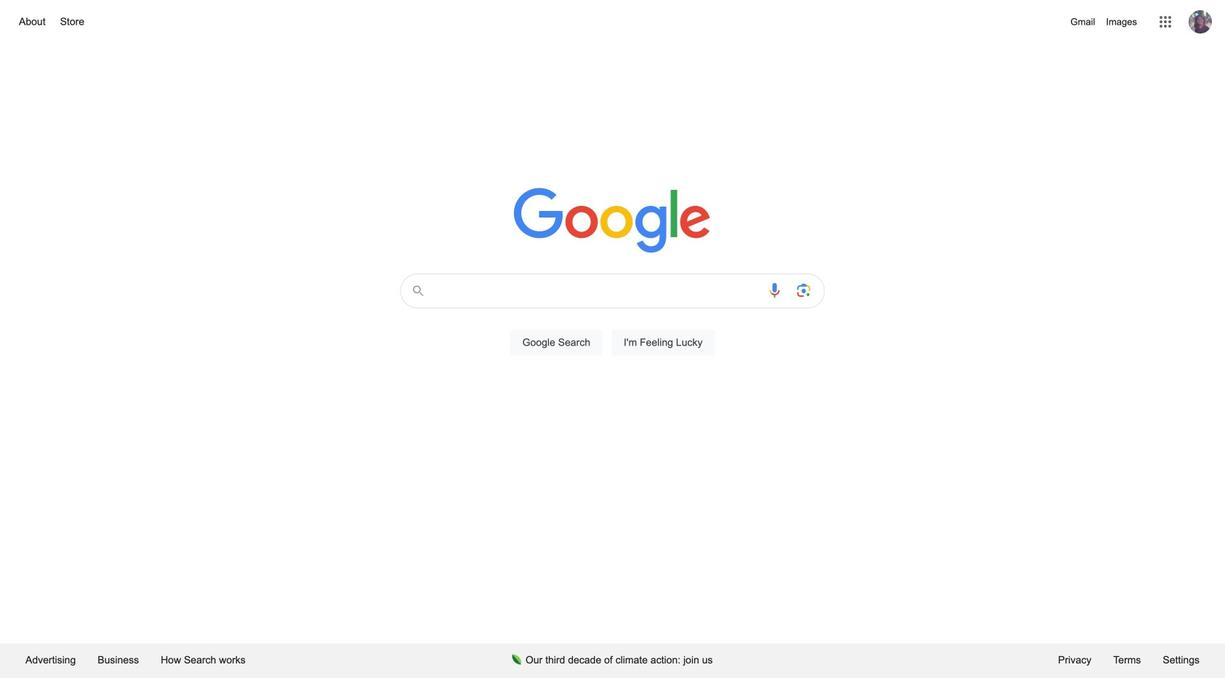 Task type: locate. For each thing, give the bounding box(es) containing it.
None search field
[[15, 269, 1211, 372]]

search by voice image
[[766, 282, 784, 299]]

google image
[[514, 188, 712, 255]]



Task type: describe. For each thing, give the bounding box(es) containing it.
search by image image
[[795, 282, 813, 299]]



Task type: vqa. For each thing, say whether or not it's contained in the screenshot.
are within the are great for the little ones."
no



